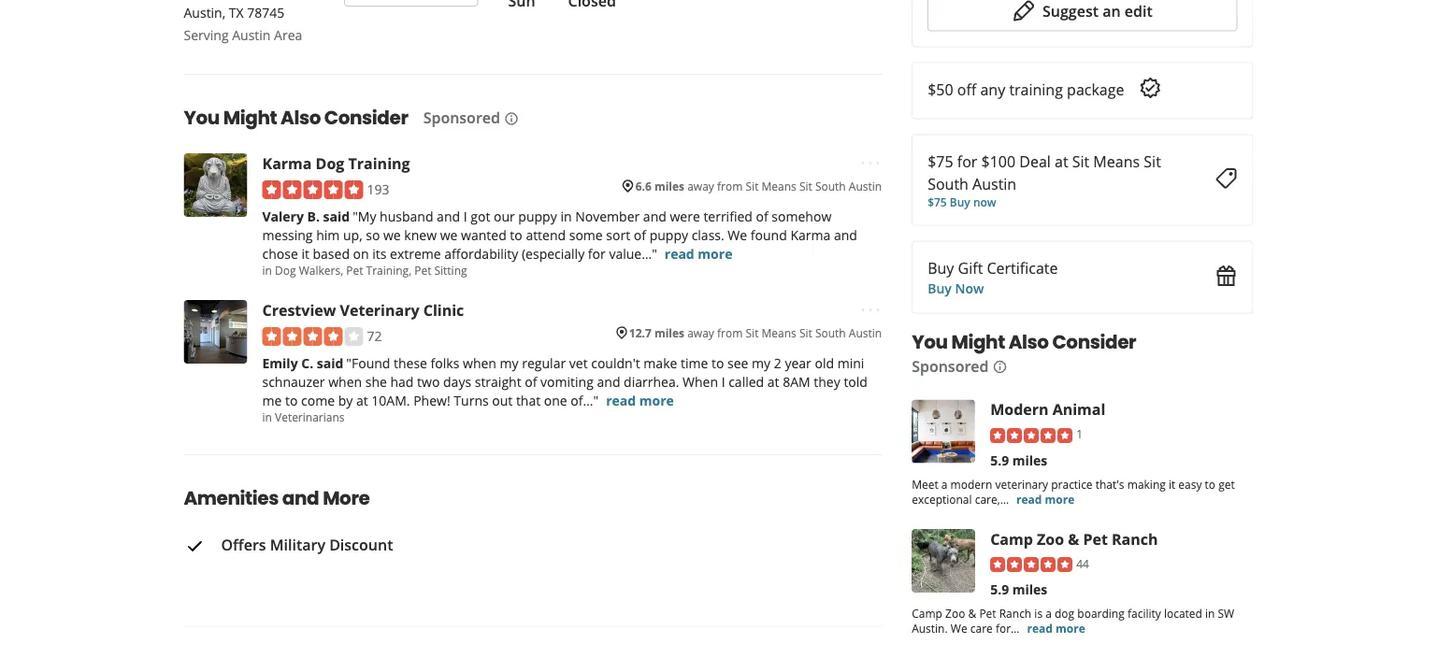 Task type: vqa. For each thing, say whether or not it's contained in the screenshot.
3
no



Task type: describe. For each thing, give the bounding box(es) containing it.
tx
[[229, 3, 244, 21]]

"my
[[353, 207, 376, 225]]

read more link down the class.
[[665, 244, 732, 262]]

2 vertical spatial buy
[[928, 279, 952, 297]]

mini
[[837, 354, 864, 371]]

miles up is
[[1012, 580, 1047, 598]]

amenities and more element
[[154, 454, 889, 596]]

days
[[443, 372, 471, 390]]

0 vertical spatial 16 info v2 image
[[504, 111, 519, 126]]

crestview veterinary clinic image
[[184, 300, 247, 364]]

24 checkmark v2 image
[[184, 535, 206, 557]]

area
[[274, 26, 302, 43]]

any
[[980, 79, 1005, 99]]

1 vertical spatial at
[[767, 372, 779, 390]]

valery b. said
[[262, 207, 350, 225]]

austin,
[[184, 3, 225, 21]]

$75 buy now link
[[928, 194, 996, 210]]

24 pencil v2 image
[[1013, 0, 1035, 22]]

2 vertical spatial at
[[356, 391, 368, 409]]

walkers,
[[299, 262, 343, 278]]

read more for read more link underneath the class.
[[665, 244, 732, 262]]

in inside camp zoo & pet ranch is a dog boarding facility located in sw austin. we care for…
[[1205, 605, 1215, 621]]

away for karma dog training
[[687, 178, 714, 194]]

terrified
[[703, 207, 753, 225]]

our
[[494, 207, 515, 225]]

we inside camp zoo & pet ranch is a dog boarding facility located in sw austin. we care for…
[[951, 620, 967, 636]]

1 my from the left
[[500, 354, 519, 371]]

phew!
[[413, 391, 450, 409]]

camp for camp zoo & pet ranch is a dog boarding facility located in sw austin. we care for…
[[912, 605, 942, 621]]

pet left sitting at left top
[[414, 262, 431, 278]]

more for read more link above camp zoo & pet ranch
[[1045, 491, 1075, 506]]

pet for in dog walkers, pet training, pet sitting
[[346, 262, 363, 278]]

& for camp zoo & pet ranch
[[1068, 528, 1079, 549]]

wanted
[[461, 226, 506, 243]]

0 vertical spatial 5 star rating image
[[262, 180, 363, 199]]

folks
[[431, 354, 459, 371]]

read for read more link underneath diarrhea.
[[606, 391, 636, 409]]

austin inside austin, tx 78745 serving austin area
[[232, 26, 271, 43]]

0 vertical spatial karma
[[262, 153, 312, 173]]

pet for camp zoo & pet ranch is a dog boarding facility located in sw austin. we care for…
[[979, 605, 996, 621]]

now
[[973, 194, 996, 210]]

1 horizontal spatial puppy
[[649, 226, 688, 243]]

somehow
[[772, 207, 831, 225]]

november
[[575, 207, 640, 225]]

sit up year
[[799, 325, 812, 340]]

exceptional
[[912, 491, 972, 506]]

veterinarians
[[275, 409, 345, 424]]

16 marker v2 image
[[614, 325, 629, 340]]

dog
[[1055, 605, 1074, 621]]

sit down 24 check in v2 image
[[1144, 151, 1161, 171]]

might for bottommost '16 info v2' image
[[951, 329, 1005, 355]]

sit right deal
[[1072, 151, 1089, 171]]

it inside "my husband and i got our puppy in november and were terrified of somehow messing him up, so we knew we wanted to attend some sort of puppy class. we found karma and chose it based on its extreme affordability (especially for value…"
[[301, 244, 309, 262]]

means for karma dog training
[[762, 178, 796, 194]]

read for read more link on the right of for…
[[1027, 620, 1053, 636]]

care
[[970, 620, 993, 636]]

of…"
[[571, 391, 599, 409]]

more
[[323, 485, 370, 511]]

miles up veterinary
[[1012, 451, 1047, 469]]

8am
[[783, 372, 810, 390]]

5 star rating image for camp
[[990, 557, 1073, 572]]

6.6
[[635, 178, 651, 194]]

and right 'found'
[[834, 226, 857, 243]]

discount
[[329, 535, 393, 555]]

of inside "found these folks when my regular vet couldn't make time to see my 2 year old mini schnauzer when she had two days straight of vomiting and diarrhea. when i called at 8am they told me to come by at 10am. phew! turns out that one of…"
[[525, 372, 537, 390]]

when
[[683, 372, 718, 390]]

they
[[814, 372, 840, 390]]

vomiting
[[540, 372, 594, 390]]

buy gift certificate buy now
[[928, 258, 1058, 297]]

1 we from the left
[[383, 226, 401, 243]]

0 vertical spatial when
[[463, 354, 496, 371]]

24 gift v2 image
[[1215, 264, 1237, 287]]

$75 for $100 deal at sit means sit south austin $75 buy now
[[928, 151, 1161, 210]]

deal
[[1019, 151, 1051, 171]]

sponsored for bottommost '16 info v2' image
[[912, 356, 989, 376]]

"my husband and i got our puppy in november and were terrified of somehow messing him up, so we knew we wanted to attend some sort of puppy class. we found karma and chose it based on its extreme affordability (especially for value…"
[[262, 207, 857, 262]]

c.
[[301, 354, 313, 371]]

get
[[1218, 476, 1235, 492]]

off
[[957, 79, 976, 99]]

schnauzer
[[262, 372, 325, 390]]

12.7 miles away from sit means sit south austin
[[629, 325, 882, 340]]

dog for in
[[275, 262, 296, 278]]

for…
[[996, 620, 1020, 636]]

suggest an edit button
[[928, 0, 1237, 31]]

crestview veterinary clinic
[[262, 300, 464, 320]]

a inside camp zoo & pet ranch is a dog boarding facility located in sw austin. we care for…
[[1045, 605, 1052, 621]]

on
[[353, 244, 369, 262]]

sponsored for the topmost '16 info v2' image
[[423, 108, 500, 128]]

said for veterinary
[[317, 354, 343, 371]]

meet
[[912, 476, 938, 492]]

camp zoo & pet ranch
[[990, 528, 1158, 549]]

24 check in v2 image
[[1139, 77, 1162, 99]]

located
[[1164, 605, 1202, 621]]

turns
[[454, 391, 489, 409]]

to inside "my husband and i got our puppy in november and were terrified of somehow messing him up, so we knew we wanted to attend some sort of puppy class. we found karma and chose it based on its extreme affordability (especially for value…"
[[510, 226, 522, 243]]

16 marker v2 image
[[620, 179, 635, 194]]

from for karma dog training
[[717, 178, 743, 194]]

south for training
[[815, 178, 846, 194]]

class.
[[692, 226, 724, 243]]

1 vertical spatial buy
[[928, 258, 954, 278]]

one
[[544, 391, 567, 409]]

modern animal image
[[912, 400, 975, 463]]

from for crestview veterinary clinic
[[717, 325, 743, 340]]

care,…
[[975, 491, 1009, 506]]

miles right 12.7
[[654, 325, 684, 340]]

5.9 miles for camp
[[990, 580, 1047, 598]]

package
[[1067, 79, 1124, 99]]

training
[[348, 153, 410, 173]]

some
[[569, 226, 603, 243]]

you for the topmost '16 info v2' image
[[184, 105, 220, 131]]

5.9 for modern
[[990, 451, 1009, 469]]

found
[[751, 226, 787, 243]]

at inside $75 for $100 deal at sit means sit south austin $75 buy now
[[1055, 151, 1068, 171]]

couldn't
[[591, 354, 640, 371]]

karma dog training
[[262, 153, 410, 173]]

193
[[367, 180, 389, 198]]

more for read more link underneath the class.
[[698, 244, 732, 262]]

up,
[[343, 226, 362, 243]]

2 my from the left
[[752, 354, 771, 371]]

read for read more link above camp zoo & pet ranch
[[1016, 491, 1042, 506]]

camp zoo & pet ranch image
[[912, 529, 975, 592]]

straight
[[475, 372, 521, 390]]

austin inside $75 for $100 deal at sit means sit south austin $75 buy now
[[972, 173, 1016, 193]]

that's
[[1095, 476, 1124, 492]]

miles right 6.6
[[654, 178, 684, 194]]

an
[[1102, 0, 1121, 20]]

got
[[471, 207, 490, 225]]

karma dog training link
[[262, 153, 410, 173]]

means inside $75 for $100 deal at sit means sit south austin $75 buy now
[[1093, 151, 1140, 171]]

boarding
[[1077, 605, 1125, 621]]

6.6 miles away from sit means sit south austin
[[635, 178, 882, 194]]

away for crestview veterinary clinic
[[687, 325, 714, 340]]

meet a modern veterinary practice that's making it easy to get exceptional care,…
[[912, 476, 1235, 506]]

i inside "found these folks when my regular vet couldn't make time to see my 2 year old mini schnauzer when she had two days straight of vomiting and diarrhea. when i called at 8am they told me to come by at 10am. phew! turns out that one of…"
[[721, 372, 725, 390]]

sort
[[606, 226, 630, 243]]

easy
[[1178, 476, 1202, 492]]

suggest an edit
[[1042, 0, 1153, 20]]

24 more v2 image for training
[[859, 152, 882, 174]]

emily
[[262, 354, 298, 371]]

dog for karma
[[316, 153, 344, 173]]

value…"
[[609, 244, 657, 262]]

zoo for camp zoo & pet ranch is a dog boarding facility located in sw austin. we care for…
[[945, 605, 965, 621]]

and left were
[[643, 207, 666, 225]]

2 we from the left
[[440, 226, 458, 243]]

him
[[316, 226, 340, 243]]

she
[[365, 372, 387, 390]]

me
[[262, 391, 282, 409]]

and inside "element"
[[282, 485, 319, 511]]



Task type: locate. For each thing, give the bounding box(es) containing it.
1 horizontal spatial also
[[1009, 329, 1049, 355]]

0 horizontal spatial at
[[356, 391, 368, 409]]

camp inside camp zoo & pet ranch is a dog boarding facility located in sw austin. we care for…
[[912, 605, 942, 621]]

and left "more"
[[282, 485, 319, 511]]

karma
[[262, 153, 312, 173], [790, 226, 831, 243]]

camp down camp zoo & pet ranch image on the right of page
[[912, 605, 942, 621]]

1 horizontal spatial &
[[1068, 528, 1079, 549]]

1 vertical spatial karma
[[790, 226, 831, 243]]

south
[[928, 173, 969, 193], [815, 178, 846, 194], [815, 325, 846, 340]]

1 vertical spatial camp
[[912, 605, 942, 621]]

5.9 up for…
[[990, 580, 1009, 598]]

come
[[301, 391, 335, 409]]

from up terrified
[[717, 178, 743, 194]]

you might also consider for the topmost '16 info v2' image
[[184, 105, 408, 131]]

1 horizontal spatial we
[[951, 620, 967, 636]]

1 horizontal spatial of
[[634, 226, 646, 243]]

also
[[281, 105, 321, 131], [1009, 329, 1049, 355]]

we
[[383, 226, 401, 243], [440, 226, 458, 243]]

when up straight
[[463, 354, 496, 371]]

sit up somehow
[[799, 178, 812, 194]]

0 horizontal spatial for
[[588, 244, 606, 262]]

emily c. said
[[262, 354, 343, 371]]

1 horizontal spatial you
[[912, 329, 948, 355]]

in left sw
[[1205, 605, 1215, 621]]

at right by
[[356, 391, 368, 409]]

sw
[[1218, 605, 1234, 621]]

24 deal v2 image
[[1215, 167, 1237, 190]]

told
[[844, 372, 868, 390]]

0 vertical spatial also
[[281, 105, 321, 131]]

1 vertical spatial zoo
[[945, 605, 965, 621]]

animal
[[1052, 399, 1105, 419]]

dog
[[316, 153, 344, 173], [275, 262, 296, 278]]

1 horizontal spatial sponsored
[[912, 356, 989, 376]]

1 horizontal spatial a
[[1045, 605, 1052, 621]]

1 horizontal spatial consider
[[1052, 329, 1136, 355]]

0 vertical spatial you
[[184, 105, 220, 131]]

means up 2 at bottom
[[762, 325, 796, 340]]

1 5.9 miles from the top
[[990, 451, 1047, 469]]

to
[[510, 226, 522, 243], [711, 354, 724, 371], [285, 391, 298, 409], [1205, 476, 1216, 492]]

read more for read more link above camp zoo & pet ranch
[[1016, 491, 1075, 506]]

and down "couldn't"
[[597, 372, 620, 390]]

0 vertical spatial zoo
[[1037, 528, 1064, 549]]

2 $75 from the top
[[928, 194, 947, 210]]

5 star rating image for modern
[[990, 428, 1073, 443]]

messing
[[262, 226, 313, 243]]

extreme
[[390, 244, 441, 262]]

of up that at the bottom of page
[[525, 372, 537, 390]]

0 vertical spatial might
[[223, 105, 277, 131]]

2 horizontal spatial at
[[1055, 151, 1068, 171]]

1 vertical spatial 5.9
[[990, 580, 1009, 598]]

might down 'now'
[[951, 329, 1005, 355]]

1 horizontal spatial you might also consider
[[912, 329, 1136, 355]]

my
[[500, 354, 519, 371], [752, 354, 771, 371]]

$75 left now
[[928, 194, 947, 210]]

0 vertical spatial you might also consider
[[184, 105, 408, 131]]

buy inside $75 for $100 deal at sit means sit south austin $75 buy now
[[950, 194, 970, 210]]

had
[[390, 372, 414, 390]]

modern animal link
[[990, 399, 1105, 419]]

read for read more link underneath the class.
[[665, 244, 694, 262]]

its
[[372, 244, 387, 262]]

pet left is
[[979, 605, 996, 621]]

0 vertical spatial consider
[[324, 105, 408, 131]]

0 horizontal spatial we
[[728, 226, 747, 243]]

karma inside "my husband and i got our puppy in november and were terrified of somehow messing him up, so we knew we wanted to attend some sort of puppy class. we found karma and chose it based on its extreme affordability (especially for value…"
[[790, 226, 831, 243]]

24 more v2 image for clinic
[[859, 299, 882, 321]]

0 horizontal spatial it
[[301, 244, 309, 262]]

miles
[[654, 178, 684, 194], [654, 325, 684, 340], [1012, 451, 1047, 469], [1012, 580, 1047, 598]]

2 vertical spatial of
[[525, 372, 537, 390]]

more for read more link on the right of for…
[[1056, 620, 1085, 636]]

in veterinarians
[[262, 409, 345, 424]]

you for bottommost '16 info v2' image
[[912, 329, 948, 355]]

might for the topmost '16 info v2' image
[[223, 105, 277, 131]]

means up somehow
[[762, 178, 796, 194]]

1
[[1076, 426, 1083, 442]]

0 horizontal spatial karma
[[262, 153, 312, 173]]

1 24 more v2 image from the top
[[859, 152, 882, 174]]

72
[[367, 327, 382, 345]]

is
[[1034, 605, 1043, 621]]

0 vertical spatial $75
[[928, 151, 953, 171]]

0 horizontal spatial might
[[223, 105, 277, 131]]

1 horizontal spatial karma
[[790, 226, 831, 243]]

0 horizontal spatial my
[[500, 354, 519, 371]]

1 vertical spatial i
[[721, 372, 725, 390]]

zoo inside camp zoo & pet ranch is a dog boarding facility located in sw austin. we care for…
[[945, 605, 965, 621]]

ranch for camp zoo & pet ranch
[[1112, 528, 1158, 549]]

buy left now
[[950, 194, 970, 210]]

(especially
[[522, 244, 585, 262]]

0 vertical spatial away
[[687, 178, 714, 194]]

buy up buy now link
[[928, 258, 954, 278]]

12.7
[[629, 325, 651, 340]]

sit up terrified
[[746, 178, 759, 194]]

0 horizontal spatial zoo
[[945, 605, 965, 621]]

1 vertical spatial when
[[328, 372, 362, 390]]

offers
[[221, 535, 266, 555]]

to down schnauzer
[[285, 391, 298, 409]]

means down package
[[1093, 151, 1140, 171]]

0 vertical spatial &
[[1068, 528, 1079, 549]]

we inside "my husband and i got our puppy in november and were terrified of somehow messing him up, so we knew we wanted to attend some sort of puppy class. we found karma and chose it based on its extreme affordability (especially for value…"
[[728, 226, 747, 243]]

modern animal
[[990, 399, 1105, 419]]

i inside "my husband and i got our puppy in november and were terrified of somehow messing him up, so we knew we wanted to attend some sort of puppy class. we found karma and chose it based on its extreme affordability (especially for value…"
[[463, 207, 467, 225]]

also up modern
[[1009, 329, 1049, 355]]

0 vertical spatial means
[[1093, 151, 1140, 171]]

military
[[270, 535, 325, 555]]

0 horizontal spatial a
[[941, 476, 948, 492]]

a inside meet a modern veterinary practice that's making it easy to get exceptional care,…
[[941, 476, 948, 492]]

said for dog
[[323, 207, 350, 225]]

1 vertical spatial 5 star rating image
[[990, 428, 1073, 443]]

read more link down diarrhea.
[[606, 391, 674, 409]]

16 info v2 image
[[504, 111, 519, 126], [992, 359, 1007, 374]]

1 $75 from the top
[[928, 151, 953, 171]]

gift
[[958, 258, 983, 278]]

0 horizontal spatial puppy
[[518, 207, 557, 225]]

camp for camp zoo & pet ranch
[[990, 528, 1033, 549]]

0 horizontal spatial you
[[184, 105, 220, 131]]

1 horizontal spatial 16 info v2 image
[[992, 359, 1007, 374]]

1 horizontal spatial i
[[721, 372, 725, 390]]

4 star rating image
[[262, 327, 363, 346]]

camp down care,…
[[990, 528, 1033, 549]]

pet
[[346, 262, 363, 278], [414, 262, 431, 278], [1083, 528, 1108, 549], [979, 605, 996, 621]]

zoo for camp zoo & pet ranch
[[1037, 528, 1064, 549]]

you down buy now link
[[912, 329, 948, 355]]

1 vertical spatial ranch
[[999, 605, 1031, 621]]

dog left training
[[316, 153, 344, 173]]

5 star rating image
[[262, 180, 363, 199], [990, 428, 1073, 443], [990, 557, 1073, 572]]

also for bottommost '16 info v2' image
[[1009, 329, 1049, 355]]

attend
[[526, 226, 566, 243]]

24 more v2 image
[[859, 152, 882, 174], [859, 299, 882, 321]]

clinic
[[423, 300, 464, 320]]

ranch inside camp zoo & pet ranch is a dog boarding facility located in sw austin. we care for…
[[999, 605, 1031, 621]]

modern
[[990, 399, 1049, 419]]

1 vertical spatial also
[[1009, 329, 1049, 355]]

b.
[[307, 207, 320, 225]]

& for camp zoo & pet ranch is a dog boarding facility located in sw austin. we care for…
[[968, 605, 976, 621]]

for
[[957, 151, 977, 171], [588, 244, 606, 262]]

0 vertical spatial dog
[[316, 153, 344, 173]]

0 horizontal spatial consider
[[324, 105, 408, 131]]

might
[[223, 105, 277, 131], [951, 329, 1005, 355]]

1 horizontal spatial zoo
[[1037, 528, 1064, 549]]

consider up animal
[[1052, 329, 1136, 355]]

1 vertical spatial a
[[1045, 605, 1052, 621]]

sponsored
[[423, 108, 500, 128], [912, 356, 989, 376]]

5 star rating image up is
[[990, 557, 1073, 572]]

read more down the class.
[[665, 244, 732, 262]]

read more for read more link underneath diarrhea.
[[606, 391, 674, 409]]

old
[[815, 354, 834, 371]]

south inside $75 for $100 deal at sit means sit south austin $75 buy now
[[928, 173, 969, 193]]

help improve yelp element
[[184, 626, 882, 658]]

puppy up attend
[[518, 207, 557, 225]]

offers military discount
[[221, 535, 393, 555]]

also for the topmost '16 info v2' image
[[281, 105, 321, 131]]

certificate
[[987, 258, 1058, 278]]

from up see
[[717, 325, 743, 340]]

2 5.9 from the top
[[990, 580, 1009, 598]]

read more right for…
[[1027, 620, 1085, 636]]

0 horizontal spatial you might also consider
[[184, 105, 408, 131]]

$75 up $75 buy now link at top right
[[928, 151, 953, 171]]

0 vertical spatial we
[[728, 226, 747, 243]]

5.9 for camp
[[990, 580, 1009, 598]]

camp
[[990, 528, 1033, 549], [912, 605, 942, 621]]

1 horizontal spatial camp
[[990, 528, 1033, 549]]

1 vertical spatial for
[[588, 244, 606, 262]]

ranch down making
[[1112, 528, 1158, 549]]

pet for camp zoo & pet ranch
[[1083, 528, 1108, 549]]

2 away from the top
[[687, 325, 714, 340]]

read more for read more link on the right of for…
[[1027, 620, 1085, 636]]

5.9 miles
[[990, 451, 1047, 469], [990, 580, 1047, 598]]

pet inside camp zoo & pet ranch is a dog boarding facility located in sw austin. we care for…
[[979, 605, 996, 621]]

when
[[463, 354, 496, 371], [328, 372, 362, 390]]

it left easy
[[1169, 476, 1175, 492]]

karma up valery in the left top of the page
[[262, 153, 312, 173]]

more down the class.
[[698, 244, 732, 262]]

read more up camp zoo & pet ranch
[[1016, 491, 1075, 506]]

1 horizontal spatial it
[[1169, 476, 1175, 492]]

0 horizontal spatial i
[[463, 207, 467, 225]]

read down the class.
[[665, 244, 694, 262]]

to inside meet a modern veterinary practice that's making it easy to get exceptional care,…
[[1205, 476, 1216, 492]]

my up straight
[[500, 354, 519, 371]]

buy left 'now'
[[928, 279, 952, 297]]

consider up training
[[324, 105, 408, 131]]

read more link right for…
[[1027, 620, 1085, 636]]

dog down messing
[[275, 262, 296, 278]]

$50
[[928, 79, 953, 99]]

out
[[492, 391, 513, 409]]

5.9
[[990, 451, 1009, 469], [990, 580, 1009, 598]]

sit up see
[[746, 325, 759, 340]]

puppy down were
[[649, 226, 688, 243]]

0 vertical spatial i
[[463, 207, 467, 225]]

5.9 up veterinary
[[990, 451, 1009, 469]]

we right knew
[[440, 226, 458, 243]]

ranch for camp zoo & pet ranch is a dog boarding facility located in sw austin. we care for…
[[999, 605, 1031, 621]]

to down our
[[510, 226, 522, 243]]

1 vertical spatial 24 more v2 image
[[859, 299, 882, 321]]

0 vertical spatial sponsored
[[423, 108, 500, 128]]

read left dog on the right bottom
[[1027, 620, 1053, 636]]

pet up '44'
[[1083, 528, 1108, 549]]

my left 2 at bottom
[[752, 354, 771, 371]]

more down diarrhea.
[[639, 391, 674, 409]]

0 vertical spatial of
[[756, 207, 768, 225]]

0 vertical spatial puppy
[[518, 207, 557, 225]]

you might also consider up modern
[[912, 329, 1136, 355]]

"found these folks when my regular vet couldn't make time to see my 2 year old mini schnauzer when she had two days straight of vomiting and diarrhea. when i called at 8am they told me to come by at 10am. phew! turns out that one of…"
[[262, 354, 868, 409]]

knew
[[404, 226, 437, 243]]

consider for bottommost '16 info v2' image
[[1052, 329, 1136, 355]]

based
[[313, 244, 350, 262]]

serving
[[184, 26, 229, 43]]

more
[[698, 244, 732, 262], [639, 391, 674, 409], [1045, 491, 1075, 506], [1056, 620, 1085, 636]]

you
[[184, 105, 220, 131], [912, 329, 948, 355]]

crestview veterinary clinic link
[[262, 300, 464, 320]]

1 horizontal spatial dog
[[316, 153, 344, 173]]

zoo down meet a modern veterinary practice that's making it easy to get exceptional care,…
[[1037, 528, 1064, 549]]

in down messing
[[262, 262, 272, 278]]

& up '44'
[[1068, 528, 1079, 549]]

read right care,…
[[1016, 491, 1042, 506]]

diarrhea.
[[624, 372, 679, 390]]

more for read more link underneath diarrhea.
[[639, 391, 674, 409]]

at right deal
[[1055, 151, 1068, 171]]

two
[[417, 372, 440, 390]]

44
[[1076, 556, 1089, 571]]

1 vertical spatial it
[[1169, 476, 1175, 492]]

1 vertical spatial we
[[951, 620, 967, 636]]

you up karma dog training image
[[184, 105, 220, 131]]

sitting
[[434, 262, 467, 278]]

1 vertical spatial from
[[717, 325, 743, 340]]

2 horizontal spatial of
[[756, 207, 768, 225]]

read down diarrhea.
[[606, 391, 636, 409]]

0 vertical spatial at
[[1055, 151, 1068, 171]]

i left got
[[463, 207, 467, 225]]

1 vertical spatial dog
[[275, 262, 296, 278]]

vet
[[569, 354, 588, 371]]

consider
[[324, 105, 408, 131], [1052, 329, 1136, 355]]

0 horizontal spatial 16 info v2 image
[[504, 111, 519, 126]]

0 horizontal spatial ranch
[[999, 605, 1031, 621]]

1 vertical spatial consider
[[1052, 329, 1136, 355]]

for left "$100"
[[957, 151, 977, 171]]

karma down somehow
[[790, 226, 831, 243]]

1 horizontal spatial might
[[951, 329, 1005, 355]]

1 vertical spatial 16 info v2 image
[[992, 359, 1007, 374]]

karma dog training image
[[184, 153, 247, 217]]

camp zoo & pet ranch link
[[990, 528, 1158, 549]]

it
[[301, 244, 309, 262], [1169, 476, 1175, 492]]

make
[[644, 354, 677, 371]]

0 horizontal spatial when
[[328, 372, 362, 390]]

at
[[1055, 151, 1068, 171], [767, 372, 779, 390], [356, 391, 368, 409]]

it right chose
[[301, 244, 309, 262]]

0 vertical spatial 24 more v2 image
[[859, 152, 882, 174]]

time
[[681, 354, 708, 371]]

south up $75 buy now link at top right
[[928, 173, 969, 193]]

for inside $75 for $100 deal at sit means sit south austin $75 buy now
[[957, 151, 977, 171]]

pet left the its
[[346, 262, 363, 278]]

a right meet
[[941, 476, 948, 492]]

and inside "found these folks when my regular vet couldn't make time to see my 2 year old mini schnauzer when she had two days straight of vomiting and diarrhea. when i called at 8am they told me to come by at 10am. phew! turns out that one of…"
[[597, 372, 620, 390]]

and left got
[[437, 207, 460, 225]]

from
[[717, 178, 743, 194], [717, 325, 743, 340]]

south for clinic
[[815, 325, 846, 340]]

austin, tx 78745 serving austin area
[[184, 3, 302, 43]]

1 5.9 from the top
[[990, 451, 1009, 469]]

read more
[[665, 244, 732, 262], [606, 391, 674, 409], [1016, 491, 1075, 506], [1027, 620, 1085, 636]]

when up by
[[328, 372, 362, 390]]

0 vertical spatial 5.9 miles
[[990, 451, 1047, 469]]

5 star rating image up b.
[[262, 180, 363, 199]]

5.9 miles up is
[[990, 580, 1047, 598]]

read more down diarrhea.
[[606, 391, 674, 409]]

5.9 miles for modern
[[990, 451, 1047, 469]]

1 from from the top
[[717, 178, 743, 194]]

0 horizontal spatial sponsored
[[423, 108, 500, 128]]

in dog walkers, pet training, pet sitting
[[262, 262, 467, 278]]

amenities
[[184, 485, 279, 511]]

away up time
[[687, 325, 714, 340]]

in left 'veterinarians' on the left bottom of page
[[262, 409, 272, 424]]

you might also consider up karma dog training at the left top of page
[[184, 105, 408, 131]]

0 vertical spatial buy
[[950, 194, 970, 210]]

1 vertical spatial you might also consider
[[912, 329, 1136, 355]]

to left see
[[711, 354, 724, 371]]

1 vertical spatial 5.9 miles
[[990, 580, 1047, 598]]

we left the care
[[951, 620, 967, 636]]

1 away from the top
[[687, 178, 714, 194]]

edit
[[1125, 0, 1153, 20]]

read more link up camp zoo & pet ranch
[[1016, 491, 1075, 506]]

78745
[[247, 3, 284, 21]]

1 horizontal spatial when
[[463, 354, 496, 371]]

1 vertical spatial $75
[[928, 194, 947, 210]]

5.9 miles up veterinary
[[990, 451, 1047, 469]]

of up 'found'
[[756, 207, 768, 225]]

2 24 more v2 image from the top
[[859, 299, 882, 321]]

0 vertical spatial from
[[717, 178, 743, 194]]

to left the get in the bottom of the page
[[1205, 476, 1216, 492]]

1 vertical spatial away
[[687, 325, 714, 340]]

"found
[[346, 354, 390, 371]]

we right so
[[383, 226, 401, 243]]

more up camp zoo & pet ranch
[[1045, 491, 1075, 506]]

consider for the topmost '16 info v2' image
[[324, 105, 408, 131]]

0 horizontal spatial also
[[281, 105, 321, 131]]

ranch left is
[[999, 605, 1031, 621]]

in inside "my husband and i got our puppy in november and were terrified of somehow messing him up, so we knew we wanted to attend some sort of puppy class. we found karma and chose it based on its extreme affordability (especially for value…"
[[560, 207, 572, 225]]

away
[[687, 178, 714, 194], [687, 325, 714, 340]]

of up value…"
[[634, 226, 646, 243]]

south up old
[[815, 325, 846, 340]]

year
[[785, 354, 811, 371]]

0 horizontal spatial dog
[[275, 262, 296, 278]]

2 vertical spatial means
[[762, 325, 796, 340]]

1 vertical spatial of
[[634, 226, 646, 243]]

valery
[[262, 207, 304, 225]]

more right is
[[1056, 620, 1085, 636]]

training
[[1009, 79, 1063, 99]]

0 vertical spatial camp
[[990, 528, 1033, 549]]

0 horizontal spatial &
[[968, 605, 976, 621]]

2 5.9 miles from the top
[[990, 580, 1047, 598]]

1 vertical spatial sponsored
[[912, 356, 989, 376]]

i
[[463, 207, 467, 225], [721, 372, 725, 390]]

for inside "my husband and i got our puppy in november and were terrified of somehow messing him up, so we knew we wanted to attend some sort of puppy class. we found karma and chose it based on its extreme affordability (especially for value…"
[[588, 244, 606, 262]]

2 vertical spatial 5 star rating image
[[990, 557, 1073, 572]]

means for crestview veterinary clinic
[[762, 325, 796, 340]]

so
[[366, 226, 380, 243]]

training,
[[366, 262, 411, 278]]

husband
[[380, 207, 433, 225]]

see
[[727, 354, 748, 371]]

by
[[338, 391, 353, 409]]

also up karma dog training at the left top of page
[[281, 105, 321, 131]]

0 vertical spatial ranch
[[1112, 528, 1158, 549]]

zoo left the care
[[945, 605, 965, 621]]

1 vertical spatial said
[[317, 354, 343, 371]]

0 vertical spatial for
[[957, 151, 977, 171]]

you might also consider for bottommost '16 info v2' image
[[912, 329, 1136, 355]]

0 horizontal spatial we
[[383, 226, 401, 243]]

means
[[1093, 151, 1140, 171], [762, 178, 796, 194], [762, 325, 796, 340]]

facility
[[1127, 605, 1161, 621]]

crestview
[[262, 300, 336, 320]]

2 from from the top
[[717, 325, 743, 340]]

might up karma dog training image
[[223, 105, 277, 131]]

it inside meet a modern veterinary practice that's making it easy to get exceptional care,…
[[1169, 476, 1175, 492]]

in up some
[[560, 207, 572, 225]]

1 horizontal spatial we
[[440, 226, 458, 243]]

& inside camp zoo & pet ranch is a dog boarding facility located in sw austin. we care for…
[[968, 605, 976, 621]]

& left for…
[[968, 605, 976, 621]]



